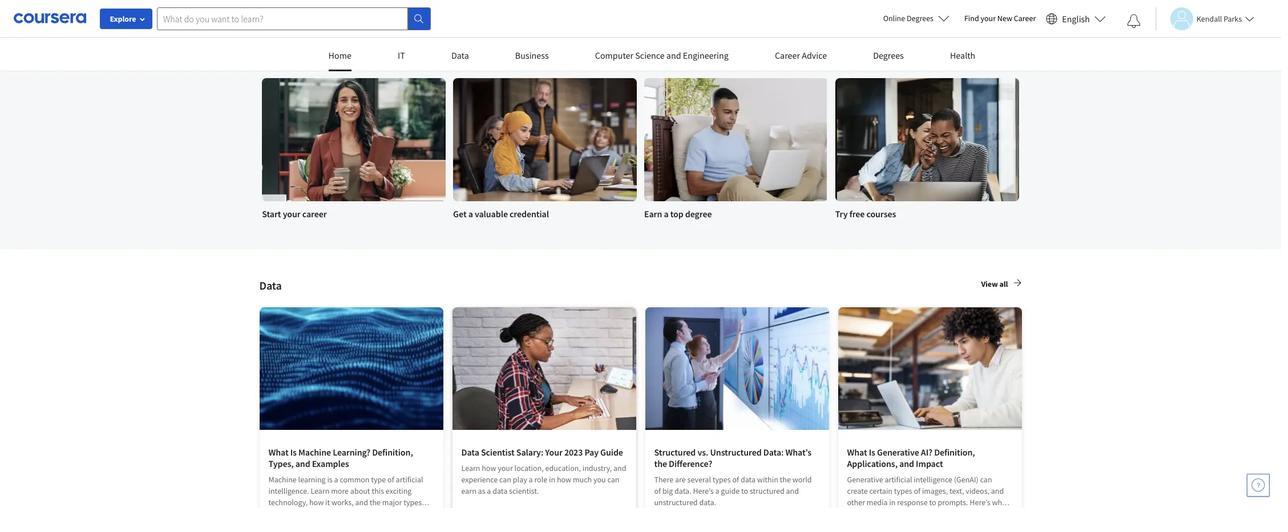 Task type: locate. For each thing, give the bounding box(es) containing it.
definition, inside what is machine learning? definition, types, and examples machine learning is a common type of artificial intelligence. learn more about this exciting technology, how it works, and the major typ
[[372, 447, 413, 458]]

what up intelligence.
[[269, 447, 289, 458]]

0 horizontal spatial to
[[742, 486, 748, 497]]

1 is from the left
[[290, 447, 297, 458]]

data:
[[764, 447, 784, 458]]

major
[[382, 498, 402, 508]]

1 horizontal spatial is
[[869, 447, 876, 458]]

kendall
[[1197, 13, 1223, 24]]

2 vertical spatial your
[[498, 464, 513, 474]]

in
[[549, 475, 556, 485], [890, 498, 896, 508]]

learn up the experience on the bottom left of page
[[462, 464, 480, 474]]

machine
[[299, 447, 331, 458], [269, 475, 297, 485]]

the
[[655, 458, 667, 470], [780, 475, 791, 485], [370, 498, 381, 508]]

impact
[[916, 458, 943, 470]]

industry,
[[583, 464, 612, 474]]

1 vertical spatial generative
[[847, 475, 884, 485]]

definition, inside the what is generative ai? definition, applications, and impact generative artificial intelligence (genai) can create certain types of images, text, videos, and other media in response to prompts. here's wh
[[935, 447, 975, 458]]

the up "there" on the bottom of the page
[[655, 458, 667, 470]]

0 vertical spatial types
[[713, 475, 731, 485]]

your for find
[[981, 13, 996, 23]]

1 horizontal spatial degrees
[[907, 13, 934, 23]]

your down 'scientist'
[[498, 464, 513, 474]]

learning
[[318, 49, 358, 63], [298, 475, 326, 485]]

to inside 'structured vs. unstructured data: what's the difference? there are several types of data within the world of big data. here's a guide to structured and unstructured data.'
[[742, 486, 748, 497]]

it
[[325, 498, 330, 508]]

is left examples on the left of page
[[290, 447, 297, 458]]

1 artificial from the left
[[396, 475, 423, 485]]

is inside what is machine learning? definition, types, and examples machine learning is a common type of artificial intelligence. learn more about this exciting technology, how it works, and the major typ
[[290, 447, 297, 458]]

data inside data scientist salary: your 2023 pay guide learn how your location, education, industry, and experience can play a role in how much you can earn as a data scientist.
[[462, 447, 479, 458]]

and down world
[[786, 486, 799, 497]]

location,
[[515, 464, 544, 474]]

2 horizontal spatial the
[[780, 475, 791, 485]]

and inside 'structured vs. unstructured data: what's the difference? there are several types of data within the world of big data. here's a guide to structured and unstructured data.'
[[786, 486, 799, 497]]

certain
[[870, 486, 893, 497]]

1 vertical spatial here's
[[970, 498, 991, 508]]

0 horizontal spatial can
[[500, 475, 512, 485]]

1 vertical spatial the
[[780, 475, 791, 485]]

0 vertical spatial learn
[[462, 464, 480, 474]]

0 vertical spatial data
[[741, 475, 756, 485]]

2 definition, from the left
[[935, 447, 975, 458]]

how up the experience on the bottom left of page
[[482, 464, 496, 474]]

of right type
[[388, 475, 394, 485]]

data right as
[[493, 486, 508, 497]]

1 vertical spatial learning
[[298, 475, 326, 485]]

artificial
[[396, 475, 423, 485], [885, 475, 913, 485]]

career right new
[[1014, 13, 1036, 23]]

learning inside what is machine learning? definition, types, and examples machine learning is a common type of artificial intelligence. learn more about this exciting technology, how it works, and the major typ
[[298, 475, 326, 485]]

0 horizontal spatial in
[[549, 475, 556, 485]]

0 vertical spatial in
[[549, 475, 556, 485]]

1 horizontal spatial your
[[498, 464, 513, 474]]

data. down are
[[675, 486, 692, 497]]

2 vertical spatial the
[[370, 498, 381, 508]]

definition, up type
[[372, 447, 413, 458]]

2 is from the left
[[869, 447, 876, 458]]

0 horizontal spatial here's
[[693, 486, 714, 497]]

1 vertical spatial career
[[775, 50, 800, 61]]

help center image
[[1252, 479, 1266, 493]]

anyone,
[[377, 49, 416, 63]]

1 vertical spatial types
[[894, 486, 913, 497]]

0 vertical spatial how
[[482, 464, 496, 474]]

of up response
[[914, 486, 921, 497]]

there
[[655, 475, 674, 485]]

is up certain
[[869, 447, 876, 458]]

all
[[1000, 279, 1008, 289]]

applications,
[[847, 458, 898, 470]]

your right "find"
[[981, 13, 996, 23]]

artificial up exciting
[[396, 475, 423, 485]]

prompts.
[[938, 498, 969, 508]]

data inside data scientist salary: your 2023 pay guide learn how your location, education, industry, and experience can play a role in how much you can earn as a data scientist.
[[493, 486, 508, 497]]

get
[[453, 208, 467, 220]]

0 horizontal spatial is
[[290, 447, 297, 458]]

[featured image] abstract digital art of blue waves and binary code. image
[[259, 308, 443, 430]]

data
[[741, 475, 756, 485], [493, 486, 508, 497]]

a left guide
[[716, 486, 720, 497]]

1 vertical spatial data
[[493, 486, 508, 497]]

top
[[671, 208, 684, 220]]

a right is
[[334, 475, 338, 485]]

2 can from the left
[[608, 475, 620, 485]]

play
[[513, 475, 527, 485]]

world-class learning for anyone, anywhere
[[259, 49, 466, 63]]

data left within
[[741, 475, 756, 485]]

degrees right online
[[907, 13, 934, 23]]

definition, right ai?
[[935, 447, 975, 458]]

None search field
[[157, 7, 431, 30]]

1 horizontal spatial the
[[655, 458, 667, 470]]

0 horizontal spatial definition,
[[372, 447, 413, 458]]

0 vertical spatial here's
[[693, 486, 714, 497]]

3 can from the left
[[981, 475, 993, 485]]

advice
[[802, 50, 827, 61]]

1 horizontal spatial types
[[894, 486, 913, 497]]

1 horizontal spatial how
[[482, 464, 496, 474]]

a left the role
[[529, 475, 533, 485]]

1 horizontal spatial definition,
[[935, 447, 975, 458]]

2 horizontal spatial your
[[981, 13, 996, 23]]

can right you
[[608, 475, 620, 485]]

1 horizontal spatial artificial
[[885, 475, 913, 485]]

1 horizontal spatial what
[[847, 447, 868, 458]]

1 what from the left
[[269, 447, 289, 458]]

0 horizontal spatial artificial
[[396, 475, 423, 485]]

learn up it
[[311, 486, 330, 497]]

earn a top degree
[[644, 208, 712, 220]]

to
[[742, 486, 748, 497], [930, 498, 937, 508]]

1 vertical spatial machine
[[269, 475, 297, 485]]

generative left ai?
[[877, 447, 920, 458]]

and down guide on the bottom left of page
[[614, 464, 627, 474]]

is
[[290, 447, 297, 458], [869, 447, 876, 458]]

0 horizontal spatial data
[[493, 486, 508, 497]]

data. down several at the right
[[700, 498, 716, 508]]

career
[[1014, 13, 1036, 23], [775, 50, 800, 61]]

types up response
[[894, 486, 913, 497]]

what
[[269, 447, 289, 458], [847, 447, 868, 458]]

and inside data scientist salary: your 2023 pay guide learn how your location, education, industry, and experience can play a role in how much you can earn as a data scientist.
[[614, 464, 627, 474]]

to right guide
[[742, 486, 748, 497]]

1 definition, from the left
[[372, 447, 413, 458]]

0 vertical spatial your
[[981, 13, 996, 23]]

business
[[515, 50, 549, 61]]

1 vertical spatial learn
[[311, 486, 330, 497]]

1 vertical spatial to
[[930, 498, 937, 508]]

0 vertical spatial machine
[[299, 447, 331, 458]]

machine up is
[[299, 447, 331, 458]]

1 horizontal spatial here's
[[970, 498, 991, 508]]

this
[[372, 486, 384, 497]]

you
[[594, 475, 606, 485]]

0 vertical spatial data.
[[675, 486, 692, 497]]

types up guide
[[713, 475, 731, 485]]

career left advice
[[775, 50, 800, 61]]

artificial inside the what is generative ai? definition, applications, and impact generative artificial intelligence (genai) can create certain types of images, text, videos, and other media in response to prompts. here's wh
[[885, 475, 913, 485]]

world-
[[259, 49, 292, 63]]

0 horizontal spatial what
[[269, 447, 289, 458]]

show notifications image
[[1128, 14, 1141, 28]]

can up videos, at the bottom right
[[981, 475, 993, 485]]

0 horizontal spatial your
[[283, 208, 301, 220]]

your
[[545, 447, 563, 458]]

get a valuable credential
[[453, 208, 549, 220]]

within
[[757, 475, 779, 485]]

career
[[302, 208, 327, 220]]

how inside what is machine learning? definition, types, and examples machine learning is a common type of artificial intelligence. learn more about this exciting technology, how it works, and the major typ
[[309, 498, 324, 508]]

1 horizontal spatial data.
[[700, 498, 716, 508]]

generative
[[877, 447, 920, 458], [847, 475, 884, 485]]

0 vertical spatial career
[[1014, 13, 1036, 23]]

0 vertical spatial to
[[742, 486, 748, 497]]

online degrees button
[[874, 6, 959, 31]]

health
[[950, 50, 976, 61]]

how down 'education,'
[[557, 475, 572, 485]]

1 horizontal spatial data
[[741, 475, 756, 485]]

here's
[[693, 486, 714, 497], [970, 498, 991, 508]]

1 vertical spatial how
[[557, 475, 572, 485]]

a inside what is machine learning? definition, types, and examples machine learning is a common type of artificial intelligence. learn more about this exciting technology, how it works, and the major typ
[[334, 475, 338, 485]]

artificial up certain
[[885, 475, 913, 485]]

2 what from the left
[[847, 447, 868, 458]]

2 horizontal spatial how
[[557, 475, 572, 485]]

to down images,
[[930, 498, 937, 508]]

learning left for
[[318, 49, 358, 63]]

what inside what is machine learning? definition, types, and examples machine learning is a common type of artificial intelligence. learn more about this exciting technology, how it works, and the major typ
[[269, 447, 289, 458]]

1 horizontal spatial learn
[[462, 464, 480, 474]]

videos,
[[966, 486, 990, 497]]

in inside data scientist salary: your 2023 pay guide learn how your location, education, industry, and experience can play a role in how much you can earn as a data scientist.
[[549, 475, 556, 485]]

intelligence.
[[269, 486, 309, 497]]

are
[[675, 475, 686, 485]]

and right types,
[[296, 458, 310, 470]]

what inside the what is generative ai? definition, applications, and impact generative artificial intelligence (genai) can create certain types of images, text, videos, and other media in response to prompts. here's wh
[[847, 447, 868, 458]]

exciting
[[386, 486, 412, 497]]

guide
[[721, 486, 740, 497]]

find
[[965, 13, 979, 23]]

here's down videos, at the bottom right
[[970, 498, 991, 508]]

here's down several at the right
[[693, 486, 714, 497]]

learn
[[462, 464, 480, 474], [311, 486, 330, 497]]

data.
[[675, 486, 692, 497], [700, 498, 716, 508]]

science
[[636, 50, 665, 61]]

data
[[452, 50, 469, 61], [259, 279, 282, 293], [462, 447, 479, 458]]

1 horizontal spatial can
[[608, 475, 620, 485]]

1 vertical spatial in
[[890, 498, 896, 508]]

0 horizontal spatial learn
[[311, 486, 330, 497]]

1 vertical spatial your
[[283, 208, 301, 220]]

how left it
[[309, 498, 324, 508]]

degree
[[686, 208, 712, 220]]

in right media
[[890, 498, 896, 508]]

0 horizontal spatial the
[[370, 498, 381, 508]]

what up create
[[847, 447, 868, 458]]

data link
[[452, 50, 469, 70]]

role
[[535, 475, 548, 485]]

of inside the what is generative ai? definition, applications, and impact generative artificial intelligence (genai) can create certain types of images, text, videos, and other media in response to prompts. here's wh
[[914, 486, 921, 497]]

how
[[482, 464, 496, 474], [557, 475, 572, 485], [309, 498, 324, 508]]

[featured image] two data scientists examine graphs and charts on a large white board image
[[645, 308, 829, 430]]

start your career link
[[262, 78, 446, 221]]

the down this
[[370, 498, 381, 508]]

2 vertical spatial how
[[309, 498, 324, 508]]

0 horizontal spatial how
[[309, 498, 324, 508]]

and
[[667, 50, 681, 61], [296, 458, 310, 470], [900, 458, 915, 470], [614, 464, 627, 474], [786, 486, 799, 497], [992, 486, 1004, 497], [355, 498, 368, 508]]

1 vertical spatial degrees
[[874, 50, 904, 61]]

0 horizontal spatial career
[[775, 50, 800, 61]]

definition, for what is generative ai? definition, applications, and impact
[[935, 447, 975, 458]]

0 vertical spatial generative
[[877, 447, 920, 458]]

0 horizontal spatial types
[[713, 475, 731, 485]]

1 vertical spatial data.
[[700, 498, 716, 508]]

the inside what is machine learning? definition, types, and examples machine learning is a common type of artificial intelligence. learn more about this exciting technology, how it works, and the major typ
[[370, 498, 381, 508]]

learning left is
[[298, 475, 326, 485]]

2 artificial from the left
[[885, 475, 913, 485]]

1 horizontal spatial to
[[930, 498, 937, 508]]

0 horizontal spatial degrees
[[874, 50, 904, 61]]

english button
[[1042, 0, 1111, 37]]

kendall parks
[[1197, 13, 1242, 24]]

degrees down online
[[874, 50, 904, 61]]

is inside the what is generative ai? definition, applications, and impact generative artificial intelligence (genai) can create certain types of images, text, videos, and other media in response to prompts. here's wh
[[869, 447, 876, 458]]

machine up intelligence.
[[269, 475, 297, 485]]

2 vertical spatial data
[[462, 447, 479, 458]]

data inside 'structured vs. unstructured data: what's the difference? there are several types of data within the world of big data. here's a guide to structured and unstructured data.'
[[741, 475, 756, 485]]

0 horizontal spatial machine
[[269, 475, 297, 485]]

1 horizontal spatial in
[[890, 498, 896, 508]]

view all
[[982, 279, 1008, 289]]

definition, for what is machine learning? definition, types, and examples
[[372, 447, 413, 458]]

your right start
[[283, 208, 301, 220]]

learn inside data scientist salary: your 2023 pay guide learn how your location, education, industry, and experience can play a role in how much you can earn as a data scientist.
[[462, 464, 480, 474]]

try free courses link
[[836, 78, 1019, 221]]

home link
[[329, 50, 352, 71]]

of
[[388, 475, 394, 485], [733, 475, 739, 485], [655, 486, 661, 497], [914, 486, 921, 497]]

0 vertical spatial degrees
[[907, 13, 934, 23]]

earn
[[462, 486, 477, 497]]

of inside what is machine learning? definition, types, and examples machine learning is a common type of artificial intelligence. learn more about this exciting technology, how it works, and the major typ
[[388, 475, 394, 485]]

the left world
[[780, 475, 791, 485]]

artificial inside what is machine learning? definition, types, and examples machine learning is a common type of artificial intelligence. learn more about this exciting technology, how it works, and the major typ
[[396, 475, 423, 485]]

in right the role
[[549, 475, 556, 485]]

a lady using her laptop image
[[453, 78, 637, 202]]

a lady holding a file jacket and a coffee cup image
[[262, 78, 446, 202]]

2 horizontal spatial can
[[981, 475, 993, 485]]

a
[[469, 208, 473, 220], [664, 208, 669, 220], [334, 475, 338, 485], [529, 475, 533, 485], [487, 486, 491, 497], [716, 486, 720, 497]]

can left play
[[500, 475, 512, 485]]

generative up create
[[847, 475, 884, 485]]



Task type: vqa. For each thing, say whether or not it's contained in the screenshot.
'Guided'
no



Task type: describe. For each thing, give the bounding box(es) containing it.
examples
[[312, 458, 349, 470]]

engineering
[[683, 50, 729, 61]]

and right science
[[667, 50, 681, 61]]

of up guide
[[733, 475, 739, 485]]

2023
[[565, 447, 583, 458]]

0 vertical spatial learning
[[318, 49, 358, 63]]

a inside 'structured vs. unstructured data: what's the difference? there are several types of data within the world of big data. here's a guide to structured and unstructured data.'
[[716, 486, 720, 497]]

and right videos, at the bottom right
[[992, 486, 1004, 497]]

credential
[[510, 208, 549, 220]]

computer
[[595, 50, 634, 61]]

english
[[1063, 13, 1090, 24]]

scientist.
[[509, 486, 539, 497]]

online degrees
[[884, 13, 934, 23]]

What do you want to learn? text field
[[157, 7, 408, 30]]

learning?
[[333, 447, 371, 458]]

class
[[292, 49, 316, 63]]

get a valuable credential link
[[453, 78, 637, 221]]

structured
[[655, 447, 696, 458]]

(genai)
[[954, 475, 979, 485]]

and left the impact
[[900, 458, 915, 470]]

kendall parks button
[[1156, 7, 1255, 30]]

try free courses
[[836, 208, 896, 220]]

find your new career link
[[959, 11, 1042, 26]]

experience
[[462, 475, 498, 485]]

find your new career
[[965, 13, 1036, 23]]

1 horizontal spatial machine
[[299, 447, 331, 458]]

what is machine learning? definition, types, and examples machine learning is a common type of artificial intelligence. learn more about this exciting technology, how it works, and the major typ
[[269, 447, 434, 509]]

learn inside what is machine learning? definition, types, and examples machine learning is a common type of artificial intelligence. learn more about this exciting technology, how it works, and the major typ
[[311, 486, 330, 497]]

big
[[663, 486, 673, 497]]

a right as
[[487, 486, 491, 497]]

to inside the what is generative ai? definition, applications, and impact generative artificial intelligence (genai) can create certain types of images, text, videos, and other media in response to prompts. here's wh
[[930, 498, 937, 508]]

types inside 'structured vs. unstructured data: what's the difference? there are several types of data within the world of big data. here's a guide to structured and unstructured data.'
[[713, 475, 731, 485]]

media
[[867, 498, 888, 508]]

images,
[[922, 486, 948, 497]]

unstructured
[[655, 498, 698, 508]]

type
[[371, 475, 386, 485]]

common
[[340, 475, 370, 485]]

of left big in the right of the page
[[655, 486, 661, 497]]

a left top
[[664, 208, 669, 220]]

two ladies laughing in front of a laptop image
[[836, 78, 1019, 202]]

several
[[688, 475, 711, 485]]

business link
[[515, 50, 549, 70]]

types inside the what is generative ai? definition, applications, and impact generative artificial intelligence (genai) can create certain types of images, text, videos, and other media in response to prompts. here's wh
[[894, 486, 913, 497]]

text,
[[950, 486, 965, 497]]

[featured image] a person in a plaid shirt sits at a computer and writes code. image
[[452, 308, 636, 430]]

courses
[[867, 208, 896, 220]]

what's
[[786, 447, 812, 458]]

1 vertical spatial data
[[259, 279, 282, 293]]

much
[[573, 475, 592, 485]]

try
[[836, 208, 848, 220]]

explore
[[110, 14, 136, 24]]

intelligence
[[914, 475, 953, 485]]

what for applications,
[[847, 447, 868, 458]]

and down about
[[355, 498, 368, 508]]

ai?
[[921, 447, 933, 458]]

computer science and engineering link
[[595, 50, 729, 70]]

home
[[329, 50, 352, 61]]

is for machine
[[290, 447, 297, 458]]

as
[[478, 486, 486, 497]]

types,
[[269, 458, 294, 470]]

more
[[331, 486, 349, 497]]

1 can from the left
[[500, 475, 512, 485]]

guide
[[601, 447, 623, 458]]

coursera image
[[14, 9, 86, 28]]

unstructured
[[710, 447, 762, 458]]

online
[[884, 13, 906, 23]]

it link
[[398, 50, 405, 70]]

vs.
[[698, 447, 709, 458]]

view all link
[[982, 278, 1022, 294]]

what is generative ai? definition, applications, and impact generative artificial intelligence (genai) can create certain types of images, text, videos, and other media in response to prompts. here's wh
[[847, 447, 1009, 509]]

anywhere
[[418, 49, 466, 63]]

your inside data scientist salary: your 2023 pay guide learn how your location, education, industry, and experience can play a role in how much you can earn as a data scientist.
[[498, 464, 513, 474]]

in inside the what is generative ai? definition, applications, and impact generative artificial intelligence (genai) can create certain types of images, text, videos, and other media in response to prompts. here's wh
[[890, 498, 896, 508]]

difference?
[[669, 458, 713, 470]]

earn a top degree link
[[644, 78, 828, 221]]

response
[[898, 498, 928, 508]]

1 horizontal spatial career
[[1014, 13, 1036, 23]]

structured
[[750, 486, 785, 497]]

[featured image] a man works at a laptop computer in an office. image
[[838, 308, 1022, 430]]

degrees inside 'popup button'
[[907, 13, 934, 23]]

can inside the what is generative ai? definition, applications, and impact generative artificial intelligence (genai) can create certain types of images, text, videos, and other media in response to prompts. here's wh
[[981, 475, 993, 485]]

0 vertical spatial data
[[452, 50, 469, 61]]

view
[[982, 279, 998, 289]]

salary:
[[517, 447, 544, 458]]

other
[[847, 498, 865, 508]]

0 horizontal spatial data.
[[675, 486, 692, 497]]

start your career
[[262, 208, 327, 220]]

create
[[847, 486, 868, 497]]

is
[[327, 475, 333, 485]]

works,
[[332, 498, 354, 508]]

degrees link
[[874, 50, 904, 70]]

your for start
[[283, 208, 301, 220]]

a right get
[[469, 208, 473, 220]]

valuable
[[475, 208, 508, 220]]

is for generative
[[869, 447, 876, 458]]

world
[[793, 475, 812, 485]]

explore button
[[100, 9, 152, 29]]

here's inside the what is generative ai? definition, applications, and impact generative artificial intelligence (genai) can create certain types of images, text, videos, and other media in response to prompts. here's wh
[[970, 498, 991, 508]]

data scientist salary: your 2023 pay guide learn how your location, education, industry, and experience can play a role in how much you can earn as a data scientist.
[[462, 447, 627, 497]]

0 vertical spatial the
[[655, 458, 667, 470]]

what for types,
[[269, 447, 289, 458]]

about
[[350, 486, 370, 497]]

career advice
[[775, 50, 827, 61]]

pay
[[585, 447, 599, 458]]

a guy using his laptop on a couch image
[[644, 78, 828, 202]]

here's inside 'structured vs. unstructured data: what's the difference? there are several types of data within the world of big data. here's a guide to structured and unstructured data.'
[[693, 486, 714, 497]]

start
[[262, 208, 281, 220]]

for
[[360, 49, 374, 63]]



